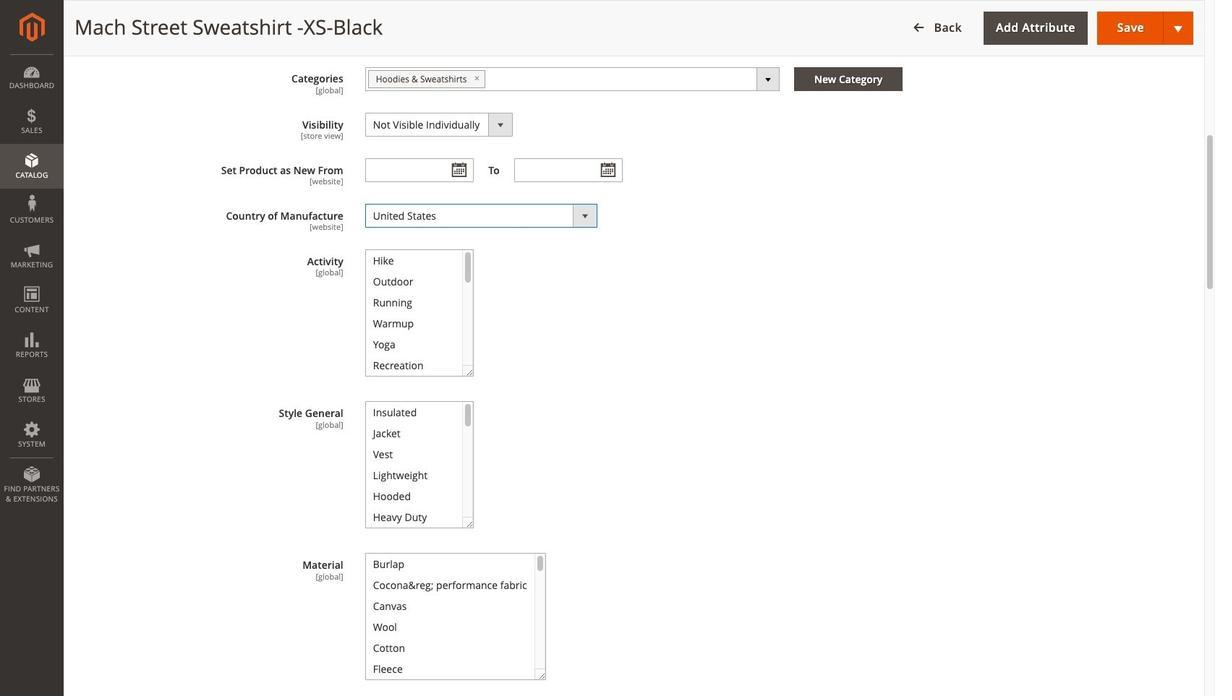 Task type: describe. For each thing, give the bounding box(es) containing it.
magento admin panel image
[[19, 12, 44, 42]]



Task type: locate. For each thing, give the bounding box(es) containing it.
menu bar
[[0, 54, 64, 512]]

None text field
[[514, 158, 623, 182]]

None text field
[[365, 158, 474, 182]]



